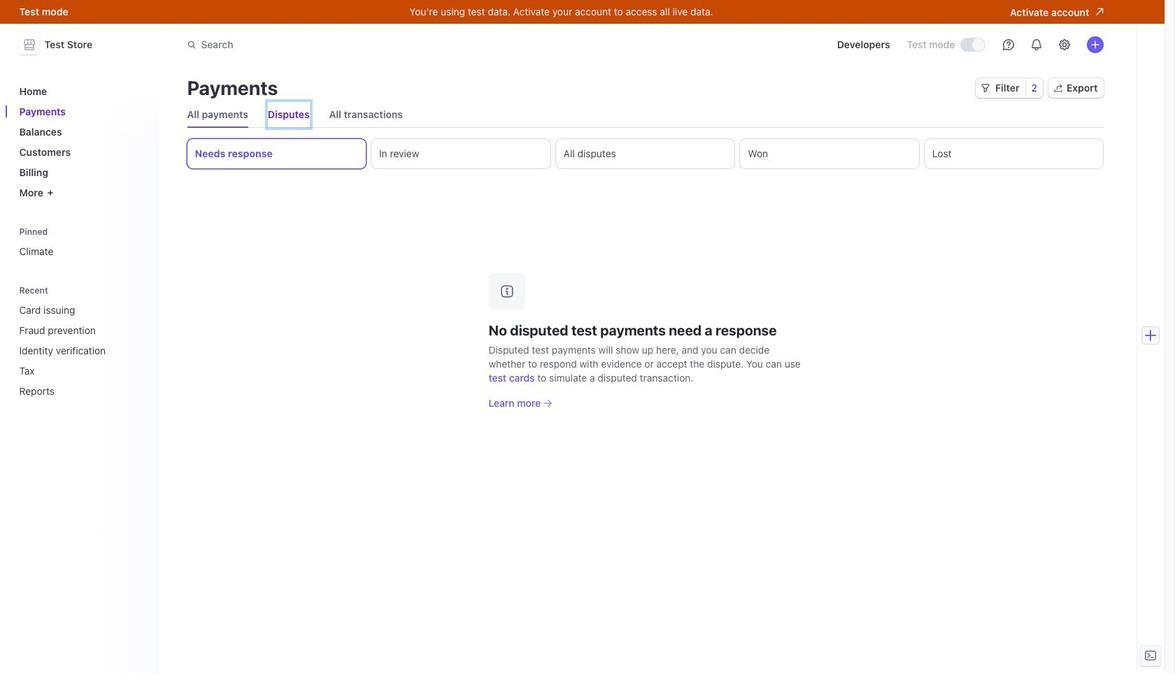 Task type: locate. For each thing, give the bounding box(es) containing it.
2 recent element from the top
[[14, 299, 151, 403]]

None search field
[[179, 32, 573, 58]]

notifications image
[[1031, 39, 1042, 50]]

edit pins image
[[137, 228, 145, 236]]

settings image
[[1059, 39, 1070, 50]]

0 vertical spatial tab list
[[187, 102, 1104, 128]]

recent element
[[14, 281, 151, 403], [14, 299, 151, 403]]

tab list
[[187, 102, 1104, 128], [187, 139, 1104, 169]]

1 vertical spatial tab list
[[187, 139, 1104, 169]]

1 tab list from the top
[[187, 102, 1104, 128]]

pinned element
[[14, 222, 151, 263]]

1 recent element from the top
[[14, 281, 151, 403]]



Task type: describe. For each thing, give the bounding box(es) containing it.
2 tab list from the top
[[187, 139, 1104, 169]]

Search text field
[[179, 32, 573, 58]]

svg image
[[981, 84, 990, 92]]

clear history image
[[137, 286, 145, 295]]

help image
[[1003, 39, 1014, 50]]

Test mode checkbox
[[961, 39, 985, 51]]

core navigation links element
[[14, 80, 151, 204]]



Task type: vqa. For each thing, say whether or not it's contained in the screenshot.
Pk_Test_51O1Znqingjxucx1Cxxdp41Tej4Hbcrq14 Churza3Xeipz4Ec9M3J7Oyv13Bdomitzovfq21Ubym Wtngvb1H9Fiac00Io1B2Hxv
no



